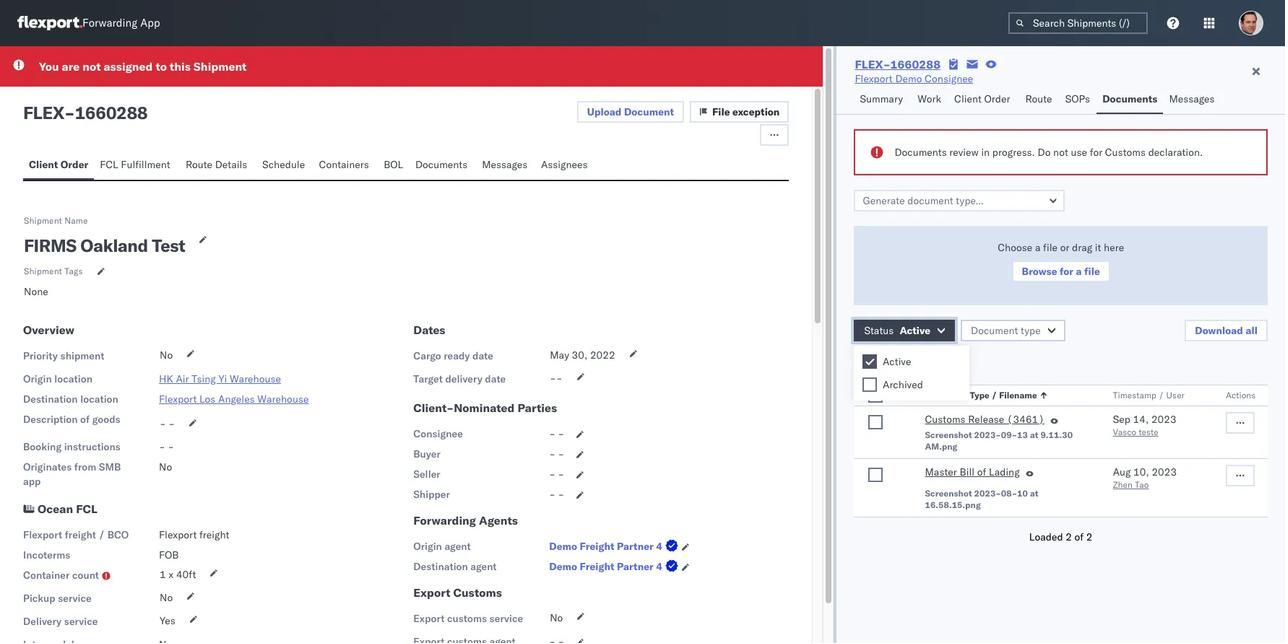 Task type: describe. For each thing, give the bounding box(es) containing it.
nominated
[[454, 401, 515, 415]]

you are not assigned to this shipment
[[39, 59, 247, 74]]

document for document type / filename
[[925, 390, 968, 401]]

status active
[[864, 324, 931, 337]]

shipment name
[[24, 215, 88, 226]]

work
[[918, 92, 941, 105]]

test
[[152, 235, 185, 256]]

flexport demo consignee link
[[855, 72, 973, 86]]

details
[[215, 158, 247, 171]]

flex - 1660288
[[23, 102, 148, 124]]

14,
[[1133, 413, 1149, 426]]

customs release (3461) link
[[925, 413, 1045, 430]]

forwarding for forwarding app
[[82, 16, 137, 30]]

at for sep 14, 2023
[[1030, 430, 1038, 441]]

tsing
[[192, 373, 216, 386]]

of for master bill of lading
[[977, 466, 986, 479]]

2023 for aug 10, 2023
[[1152, 466, 1177, 479]]

upload document
[[587, 105, 674, 118]]

demo for origin agent
[[549, 540, 577, 553]]

- - for buyer
[[549, 448, 564, 461]]

assignees button
[[535, 152, 596, 180]]

destination for destination agent
[[413, 561, 468, 574]]

1 vertical spatial client order button
[[23, 152, 94, 180]]

no for pickup service
[[160, 592, 173, 605]]

bol
[[384, 158, 403, 171]]

files
[[903, 357, 924, 370]]

assignees
[[541, 158, 588, 171]]

2022
[[590, 349, 615, 362]]

target delivery date
[[413, 373, 506, 386]]

- - for consignee
[[549, 428, 564, 441]]

shipment for none
[[24, 266, 62, 277]]

lading
[[989, 466, 1020, 479]]

may
[[550, 349, 569, 362]]

no for priority shipment
[[160, 349, 173, 362]]

for inside "button"
[[1060, 265, 1074, 278]]

0 vertical spatial a
[[1035, 241, 1041, 254]]

container count
[[23, 569, 99, 582]]

forwarding for forwarding agents
[[413, 514, 476, 528]]

0 vertical spatial shipment
[[193, 59, 247, 74]]

1 vertical spatial messages button
[[476, 152, 535, 180]]

app
[[140, 16, 160, 30]]

loaded
[[1029, 531, 1063, 544]]

browse for a file
[[1022, 265, 1100, 278]]

container
[[23, 569, 70, 582]]

at for aug 10, 2023
[[1030, 488, 1038, 499]]

in
[[981, 146, 990, 159]]

review
[[950, 146, 979, 159]]

demo freight partner 4 link for origin agent
[[549, 540, 681, 554]]

service right "customs"
[[490, 613, 523, 626]]

document inside 'button'
[[624, 105, 674, 118]]

1 horizontal spatial 1660288
[[890, 57, 941, 72]]

fob
[[159, 549, 179, 562]]

hk air tsing yi warehouse link
[[159, 373, 281, 386]]

partner for destination agent
[[617, 561, 654, 574]]

documents for documents review in progress. do not use for customs declaration.
[[895, 146, 947, 159]]

containers button
[[313, 152, 378, 180]]

bco
[[107, 529, 129, 542]]

seller
[[413, 468, 441, 481]]

09-
[[1001, 430, 1017, 441]]

dates
[[413, 323, 445, 337]]

loaded 2 of 2
[[1029, 531, 1093, 544]]

cargo ready date
[[413, 350, 493, 363]]

sops
[[1065, 92, 1090, 105]]

1
[[160, 569, 166, 582]]

teste
[[1139, 427, 1159, 438]]

overview
[[23, 323, 74, 337]]

client-
[[413, 401, 454, 415]]

flexport for flexport freight / bco
[[23, 529, 62, 542]]

10,
[[1134, 466, 1149, 479]]

route for route
[[1025, 92, 1052, 105]]

type
[[970, 390, 990, 401]]

status
[[864, 324, 894, 337]]

9.11.30
[[1041, 430, 1073, 441]]

4 for origin agent
[[656, 540, 662, 553]]

flexport for flexport los angeles warehouse
[[159, 393, 197, 406]]

1 vertical spatial consignee
[[413, 428, 463, 441]]

0 horizontal spatial customs
[[453, 586, 502, 600]]

oakland
[[80, 235, 148, 256]]

0 vertical spatial demo
[[895, 72, 922, 85]]

filename
[[999, 390, 1037, 401]]

demo freight partner 4 link for destination agent
[[549, 560, 681, 574]]

buyer
[[413, 448, 441, 461]]

0 vertical spatial for
[[1090, 146, 1103, 159]]

browse for a file button
[[1012, 261, 1110, 282]]

demo freight partner 4 for destination agent
[[549, 561, 662, 574]]

0 vertical spatial order
[[984, 92, 1010, 105]]

zhen
[[1113, 480, 1133, 491]]

it
[[1095, 241, 1101, 254]]

documents review in progress. do not use for customs declaration.
[[895, 146, 1203, 159]]

no for export customs service
[[550, 612, 563, 625]]

0 vertical spatial active
[[900, 324, 931, 337]]

timestamp
[[1113, 390, 1157, 401]]

documents for bottommost the documents button
[[415, 158, 468, 171]]

pickup
[[23, 592, 55, 605]]

type
[[1021, 324, 1041, 337]]

1 vertical spatial fcl
[[76, 502, 97, 517]]

flexport. image
[[17, 16, 82, 30]]

0 vertical spatial consignee
[[925, 72, 973, 85]]

0 vertical spatial of
[[80, 413, 90, 426]]

2 horizontal spatial /
[[1159, 390, 1164, 401]]

forwarding app
[[82, 16, 160, 30]]

2023- for aug
[[974, 488, 1001, 499]]

4 for destination agent
[[656, 561, 662, 574]]

1 vertical spatial messages
[[482, 158, 528, 171]]

archived
[[883, 379, 923, 392]]

may 30, 2022
[[550, 349, 615, 362]]

freight for origin agent
[[580, 540, 614, 553]]

2 for of
[[1086, 531, 1093, 544]]

booking
[[23, 441, 62, 454]]

client order for the bottommost client order button
[[29, 158, 88, 171]]

freight for flexport freight
[[199, 529, 229, 542]]

- - for shipper
[[549, 488, 564, 501]]

1 vertical spatial not
[[1053, 146, 1068, 159]]

1 vertical spatial active
[[883, 355, 911, 368]]

actions
[[1226, 390, 1256, 401]]

documents for the right the documents button
[[1103, 92, 1158, 105]]

Search Shipments (/) text field
[[1009, 12, 1148, 34]]

/ for bco
[[99, 529, 105, 542]]

1 vertical spatial documents button
[[410, 152, 476, 180]]

service for yes
[[64, 616, 98, 629]]

2 for ∙
[[936, 357, 942, 370]]

flexport los angeles warehouse link
[[159, 393, 309, 406]]

none
[[24, 285, 48, 298]]

customs
[[447, 613, 487, 626]]

0 vertical spatial file
[[1043, 241, 1058, 254]]

do
[[1038, 146, 1051, 159]]

uploaded
[[854, 357, 901, 370]]

smb
[[99, 461, 121, 474]]

date for target delivery date
[[485, 373, 506, 386]]

freight for flexport freight / bco
[[65, 529, 96, 542]]

shipment
[[60, 350, 104, 363]]

forwarding agents
[[413, 514, 518, 528]]

0 vertical spatial not
[[83, 59, 101, 74]]

description of goods
[[23, 413, 120, 426]]

13
[[1017, 430, 1028, 441]]

choose a file or drag it here
[[998, 241, 1124, 254]]

destination for destination location
[[23, 393, 78, 406]]

1 vertical spatial client
[[29, 158, 58, 171]]

schedule
[[262, 158, 305, 171]]

freight for destination agent
[[580, 561, 614, 574]]

hk air tsing yi warehouse
[[159, 373, 281, 386]]

1 vertical spatial warehouse
[[257, 393, 309, 406]]

file
[[712, 105, 730, 118]]

0 horizontal spatial 1660288
[[75, 102, 148, 124]]

flexport for flexport freight
[[159, 529, 197, 542]]

priority shipment
[[23, 350, 104, 363]]

flexport freight
[[159, 529, 229, 542]]

origin location
[[23, 373, 92, 386]]

0 vertical spatial messages button
[[1163, 86, 1222, 114]]

fulfillment
[[121, 158, 170, 171]]

1 horizontal spatial customs
[[925, 413, 966, 426]]

1 horizontal spatial documents button
[[1097, 86, 1163, 114]]

location for destination location
[[80, 393, 118, 406]]

yes
[[160, 615, 175, 628]]

flex-1660288 link
[[855, 57, 941, 72]]

route button
[[1020, 86, 1060, 114]]



Task type: vqa. For each thing, say whether or not it's contained in the screenshot.
Export to the top
yes



Task type: locate. For each thing, give the bounding box(es) containing it.
pickup service
[[23, 592, 92, 605]]

at right the 13 on the right bottom of the page
[[1030, 430, 1038, 441]]

warehouse right angeles
[[257, 393, 309, 406]]

service down pickup service
[[64, 616, 98, 629]]

1 vertical spatial demo
[[549, 540, 577, 553]]

drag
[[1072, 241, 1092, 254]]

/ left bco
[[99, 529, 105, 542]]

document for document type
[[971, 324, 1018, 337]]

destination agent
[[413, 561, 497, 574]]

1 vertical spatial agent
[[471, 561, 497, 574]]

1 screenshot from the top
[[925, 430, 972, 441]]

export left "customs"
[[413, 613, 445, 626]]

customs up export customs service
[[453, 586, 502, 600]]

/ left user
[[1159, 390, 1164, 401]]

0 vertical spatial 2023-
[[974, 430, 1001, 441]]

service for no
[[58, 592, 92, 605]]

1 horizontal spatial not
[[1053, 146, 1068, 159]]

fcl up flexport freight / bco on the bottom of page
[[76, 502, 97, 517]]

1 vertical spatial origin
[[413, 540, 442, 553]]

of right bill
[[977, 466, 986, 479]]

40ft
[[176, 569, 196, 582]]

(3461)
[[1007, 413, 1045, 426]]

documents right bol button
[[415, 158, 468, 171]]

2 vertical spatial demo
[[549, 561, 577, 574]]

1 partner from the top
[[617, 540, 654, 553]]

customs
[[1105, 146, 1146, 159], [925, 413, 966, 426], [453, 586, 502, 600]]

1 vertical spatial partner
[[617, 561, 654, 574]]

1 horizontal spatial 2
[[1066, 531, 1072, 544]]

messages button
[[1163, 86, 1222, 114], [476, 152, 535, 180]]

file inside "button"
[[1084, 265, 1100, 278]]

location up destination location
[[54, 373, 92, 386]]

delivery
[[445, 373, 482, 386]]

1 vertical spatial forwarding
[[413, 514, 476, 528]]

2 vertical spatial shipment
[[24, 266, 62, 277]]

partner for origin agent
[[617, 540, 654, 553]]

at right 10
[[1030, 488, 1038, 499]]

2 horizontal spatial of
[[1075, 531, 1084, 544]]

1 vertical spatial location
[[80, 393, 118, 406]]

schedule button
[[257, 152, 313, 180]]

export for export customs service
[[413, 613, 445, 626]]

1 freight from the top
[[580, 540, 614, 553]]

0 horizontal spatial freight
[[65, 529, 96, 542]]

messages button up declaration.
[[1163, 86, 1222, 114]]

2023 inside sep 14, 2023 vasco teste
[[1152, 413, 1177, 426]]

2 horizontal spatial documents
[[1103, 92, 1158, 105]]

aug 10, 2023 zhen tao
[[1113, 466, 1177, 491]]

this
[[170, 59, 191, 74]]

0 horizontal spatial client order
[[29, 158, 88, 171]]

fcl inside fcl fulfillment button
[[100, 158, 118, 171]]

screenshot for sep
[[925, 430, 972, 441]]

client order down flex
[[29, 158, 88, 171]]

1 vertical spatial document
[[971, 324, 1018, 337]]

customs release (3461)
[[925, 413, 1045, 426]]

target
[[413, 373, 443, 386]]

08-
[[1001, 488, 1017, 499]]

fcl left fulfillment
[[100, 158, 118, 171]]

file left or
[[1043, 241, 1058, 254]]

active up archived
[[883, 355, 911, 368]]

1 horizontal spatial origin
[[413, 540, 442, 553]]

2 at from the top
[[1030, 488, 1038, 499]]

0 horizontal spatial consignee
[[413, 428, 463, 441]]

client
[[954, 92, 982, 105], [29, 158, 58, 171]]

0 horizontal spatial fcl
[[76, 502, 97, 517]]

0 vertical spatial client order
[[954, 92, 1010, 105]]

demo freight partner 4
[[549, 540, 662, 553], [549, 561, 662, 574]]

a inside "button"
[[1076, 265, 1082, 278]]

active up files
[[900, 324, 931, 337]]

destination
[[23, 393, 78, 406], [413, 561, 468, 574]]

1 vertical spatial client order
[[29, 158, 88, 171]]

agent up destination agent
[[445, 540, 471, 553]]

route details button
[[180, 152, 257, 180]]

agent for origin agent
[[445, 540, 471, 553]]

aug
[[1113, 466, 1131, 479]]

0 vertical spatial destination
[[23, 393, 78, 406]]

documents button right bol
[[410, 152, 476, 180]]

documents right sops button on the right
[[1103, 92, 1158, 105]]

2023 right 10,
[[1152, 466, 1177, 479]]

freight
[[580, 540, 614, 553], [580, 561, 614, 574]]

1 vertical spatial 2023
[[1152, 466, 1177, 479]]

0 vertical spatial client order button
[[949, 86, 1020, 114]]

None checkbox
[[863, 355, 877, 369], [863, 378, 877, 392], [869, 389, 883, 403], [869, 415, 883, 430], [869, 468, 883, 483], [863, 355, 877, 369], [863, 378, 877, 392], [869, 389, 883, 403], [869, 415, 883, 430], [869, 468, 883, 483]]

2 demo freight partner 4 link from the top
[[549, 560, 681, 574]]

route left details
[[186, 158, 212, 171]]

shipment up none
[[24, 266, 62, 277]]

flexport up fob
[[159, 529, 197, 542]]

1 horizontal spatial consignee
[[925, 72, 973, 85]]

priority
[[23, 350, 58, 363]]

bol button
[[378, 152, 410, 180]]

0 horizontal spatial client order button
[[23, 152, 94, 180]]

master
[[925, 466, 957, 479]]

0 horizontal spatial order
[[60, 158, 88, 171]]

1 horizontal spatial forwarding
[[413, 514, 476, 528]]

screenshot inside screenshot 2023-09-13 at 9.11.30 am.png
[[925, 430, 972, 441]]

assigned
[[104, 59, 153, 74]]

1 demo freight partner 4 from the top
[[549, 540, 662, 553]]

date up client-nominated parties
[[485, 373, 506, 386]]

30,
[[572, 349, 588, 362]]

documents
[[1103, 92, 1158, 105], [895, 146, 947, 159], [415, 158, 468, 171]]

2 2023- from the top
[[974, 488, 1001, 499]]

1660288 up flexport demo consignee
[[890, 57, 941, 72]]

2023- down release
[[974, 430, 1001, 441]]

destination up description
[[23, 393, 78, 406]]

origin agent
[[413, 540, 471, 553]]

are
[[62, 59, 80, 74]]

0 horizontal spatial /
[[99, 529, 105, 542]]

client down flex
[[29, 158, 58, 171]]

a right the choose
[[1035, 241, 1041, 254]]

- - for seller
[[549, 468, 564, 481]]

tags
[[64, 266, 83, 277]]

client order button
[[949, 86, 1020, 114], [23, 152, 94, 180]]

demo freight partner 4 for origin agent
[[549, 540, 662, 553]]

0 vertical spatial 2023
[[1152, 413, 1177, 426]]

2 horizontal spatial customs
[[1105, 146, 1146, 159]]

a down drag
[[1076, 265, 1082, 278]]

0 horizontal spatial origin
[[23, 373, 52, 386]]

client order button up shipment name
[[23, 152, 94, 180]]

1 horizontal spatial documents
[[895, 146, 947, 159]]

1 vertical spatial route
[[186, 158, 212, 171]]

1 vertical spatial export
[[413, 613, 445, 626]]

0 vertical spatial 4
[[656, 540, 662, 553]]

0 vertical spatial demo freight partner 4
[[549, 540, 662, 553]]

1 horizontal spatial fcl
[[100, 158, 118, 171]]

agent up export customs
[[471, 561, 497, 574]]

document type / filename button
[[922, 387, 1084, 402]]

at
[[1030, 430, 1038, 441], [1030, 488, 1038, 499]]

documents button right sops
[[1097, 86, 1163, 114]]

client order for top client order button
[[954, 92, 1010, 105]]

forwarding up origin agent
[[413, 514, 476, 528]]

2023- inside screenshot 2023-09-13 at 9.11.30 am.png
[[974, 430, 1001, 441]]

app
[[23, 475, 41, 488]]

1 4 from the top
[[656, 540, 662, 553]]

export for export customs
[[413, 586, 450, 600]]

los
[[199, 393, 216, 406]]

2 screenshot from the top
[[925, 488, 972, 499]]

2023 up teste
[[1152, 413, 1177, 426]]

date right ready
[[472, 350, 493, 363]]

0 horizontal spatial messages
[[482, 158, 528, 171]]

of inside "link"
[[977, 466, 986, 479]]

0 horizontal spatial of
[[80, 413, 90, 426]]

customs up am.png
[[925, 413, 966, 426]]

exception
[[733, 105, 780, 118]]

document type
[[971, 324, 1041, 337]]

client order right work button
[[954, 92, 1010, 105]]

file down 'it'
[[1084, 265, 1100, 278]]

2 freight from the top
[[580, 561, 614, 574]]

0 vertical spatial partner
[[617, 540, 654, 553]]

shipment right this
[[193, 59, 247, 74]]

2023 inside aug 10, 2023 zhen tao
[[1152, 466, 1177, 479]]

warehouse up angeles
[[230, 373, 281, 386]]

file exception
[[712, 105, 780, 118]]

1 demo freight partner 4 link from the top
[[549, 540, 681, 554]]

freight
[[65, 529, 96, 542], [199, 529, 229, 542]]

1 vertical spatial file
[[1084, 265, 1100, 278]]

0 horizontal spatial messages button
[[476, 152, 535, 180]]

of left "goods"
[[80, 413, 90, 426]]

0 vertical spatial customs
[[1105, 146, 1146, 159]]

cargo
[[413, 350, 441, 363]]

0 vertical spatial date
[[472, 350, 493, 363]]

download all
[[1195, 324, 1258, 337]]

shipment for firms oakland test
[[24, 215, 62, 226]]

0 horizontal spatial destination
[[23, 393, 78, 406]]

demo for destination agent
[[549, 561, 577, 574]]

2023 for sep 14, 2023
[[1152, 413, 1177, 426]]

ready
[[444, 350, 470, 363]]

shipment tags
[[24, 266, 83, 277]]

1 horizontal spatial a
[[1076, 265, 1082, 278]]

/
[[992, 390, 997, 401], [1159, 390, 1164, 401], [99, 529, 105, 542]]

1 at from the top
[[1030, 430, 1038, 441]]

flexport down flex-
[[855, 72, 893, 85]]

air
[[176, 373, 189, 386]]

location for origin location
[[54, 373, 92, 386]]

1 horizontal spatial for
[[1090, 146, 1103, 159]]

0 vertical spatial warehouse
[[230, 373, 281, 386]]

0 vertical spatial route
[[1025, 92, 1052, 105]]

for right use
[[1090, 146, 1103, 159]]

- - for description of goods
[[160, 418, 175, 431]]

0 horizontal spatial documents button
[[410, 152, 476, 180]]

incoterms
[[23, 549, 70, 562]]

flexport freight / bco
[[23, 529, 129, 542]]

route inside button
[[1025, 92, 1052, 105]]

1 vertical spatial order
[[60, 158, 88, 171]]

service down count
[[58, 592, 92, 605]]

destination location
[[23, 393, 118, 406]]

/ right type
[[992, 390, 997, 401]]

1 vertical spatial shipment
[[24, 215, 62, 226]]

1 vertical spatial freight
[[580, 561, 614, 574]]

order down flex - 1660288 at the top left
[[60, 158, 88, 171]]

0 horizontal spatial document
[[624, 105, 674, 118]]

0 horizontal spatial a
[[1035, 241, 1041, 254]]

flexport for flexport demo consignee
[[855, 72, 893, 85]]

0 horizontal spatial route
[[186, 158, 212, 171]]

date for cargo ready date
[[472, 350, 493, 363]]

messages button left assignees
[[476, 152, 535, 180]]

2023- down master bill of lading "link"
[[974, 488, 1001, 499]]

0 vertical spatial document
[[624, 105, 674, 118]]

from
[[74, 461, 96, 474]]

customs right use
[[1105, 146, 1146, 159]]

1 export from the top
[[413, 586, 450, 600]]

0 vertical spatial location
[[54, 373, 92, 386]]

origin for origin agent
[[413, 540, 442, 553]]

destination down origin agent
[[413, 561, 468, 574]]

not right "do" on the right of the page
[[1053, 146, 1068, 159]]

16.58.15.png
[[925, 500, 981, 511]]

origin
[[23, 373, 52, 386], [413, 540, 442, 553]]

2 export from the top
[[413, 613, 445, 626]]

1 2023- from the top
[[974, 430, 1001, 441]]

route for route details
[[186, 158, 212, 171]]

route left sops
[[1025, 92, 1052, 105]]

0 vertical spatial origin
[[23, 373, 52, 386]]

messages left assignees
[[482, 158, 528, 171]]

order left route button
[[984, 92, 1010, 105]]

/ for filename
[[992, 390, 997, 401]]

agent for destination agent
[[471, 561, 497, 574]]

screenshot inside "screenshot 2023-08-10 at 16.58.15.png"
[[925, 488, 972, 499]]

at inside "screenshot 2023-08-10 at 16.58.15.png"
[[1030, 488, 1038, 499]]

messages
[[1169, 92, 1215, 105], [482, 158, 528, 171]]

2 freight from the left
[[199, 529, 229, 542]]

location
[[54, 373, 92, 386], [80, 393, 118, 406]]

1 horizontal spatial /
[[992, 390, 997, 401]]

tao
[[1135, 480, 1149, 491]]

file
[[1043, 241, 1058, 254], [1084, 265, 1100, 278]]

1 vertical spatial demo freight partner 4 link
[[549, 560, 681, 574]]

1 horizontal spatial freight
[[199, 529, 229, 542]]

2 horizontal spatial document
[[971, 324, 1018, 337]]

sep 14, 2023 vasco teste
[[1113, 413, 1177, 438]]

not right are
[[83, 59, 101, 74]]

client right work button
[[954, 92, 982, 105]]

Generate document type... text field
[[854, 190, 1065, 212]]

name
[[64, 215, 88, 226]]

0 horizontal spatial file
[[1043, 241, 1058, 254]]

2 partner from the top
[[617, 561, 654, 574]]

timestamp / user
[[1113, 390, 1185, 401]]

flexport down air on the bottom left
[[159, 393, 197, 406]]

fcl fulfillment button
[[94, 152, 180, 180]]

to
[[156, 59, 167, 74]]

0 vertical spatial forwarding
[[82, 16, 137, 30]]

vasco
[[1113, 427, 1137, 438]]

screenshot
[[925, 430, 972, 441], [925, 488, 972, 499]]

1 vertical spatial at
[[1030, 488, 1038, 499]]

screenshot up 16.58.15.png
[[925, 488, 972, 499]]

2023- inside "screenshot 2023-08-10 at 16.58.15.png"
[[974, 488, 1001, 499]]

fcl fulfillment
[[100, 158, 170, 171]]

location up "goods"
[[80, 393, 118, 406]]

2023- for sep
[[974, 430, 1001, 441]]

flexport inside flexport demo consignee link
[[855, 72, 893, 85]]

1 freight from the left
[[65, 529, 96, 542]]

0 vertical spatial at
[[1030, 430, 1038, 441]]

0 vertical spatial agent
[[445, 540, 471, 553]]

0 horizontal spatial client
[[29, 158, 58, 171]]

client-nominated parties
[[413, 401, 557, 415]]

ocean fcl
[[38, 502, 97, 517]]

1 vertical spatial 1660288
[[75, 102, 148, 124]]

1 vertical spatial 4
[[656, 561, 662, 574]]

documents left review
[[895, 146, 947, 159]]

export customs service
[[413, 613, 523, 626]]

0 vertical spatial screenshot
[[925, 430, 972, 441]]

1660288 down "assigned"
[[75, 102, 148, 124]]

1 horizontal spatial client order button
[[949, 86, 1020, 114]]

forwarding left app
[[82, 16, 137, 30]]

originates
[[23, 461, 72, 474]]

origin for origin location
[[23, 373, 52, 386]]

screenshot for aug
[[925, 488, 972, 499]]

2 4 from the top
[[656, 561, 662, 574]]

screenshot up am.png
[[925, 430, 972, 441]]

angeles
[[218, 393, 255, 406]]

parties
[[518, 401, 557, 415]]

--
[[550, 372, 562, 385]]

1660288
[[890, 57, 941, 72], [75, 102, 148, 124]]

for down or
[[1060, 265, 1074, 278]]

route inside button
[[186, 158, 212, 171]]

yi
[[218, 373, 227, 386]]

delivery service
[[23, 616, 98, 629]]

2 demo freight partner 4 from the top
[[549, 561, 662, 574]]

at inside screenshot 2023-09-13 at 9.11.30 am.png
[[1030, 430, 1038, 441]]

booking instructions
[[23, 441, 121, 454]]

of right loaded
[[1075, 531, 1084, 544]]

0 horizontal spatial documents
[[415, 158, 468, 171]]

1 vertical spatial of
[[977, 466, 986, 479]]

client order button up the in
[[949, 86, 1020, 114]]

export down destination agent
[[413, 586, 450, 600]]

date
[[472, 350, 493, 363], [485, 373, 506, 386]]

firms
[[24, 235, 76, 256]]

0 vertical spatial export
[[413, 586, 450, 600]]

origin down priority
[[23, 373, 52, 386]]

origin up destination agent
[[413, 540, 442, 553]]

0 horizontal spatial 2
[[936, 357, 942, 370]]

messages up declaration.
[[1169, 92, 1215, 105]]

0 vertical spatial client
[[954, 92, 982, 105]]

2 vertical spatial document
[[925, 390, 968, 401]]

flexport up incoterms
[[23, 529, 62, 542]]

0 vertical spatial messages
[[1169, 92, 1215, 105]]

1 vertical spatial screenshot
[[925, 488, 972, 499]]

of for loaded 2 of 2
[[1075, 531, 1084, 544]]

sops button
[[1060, 86, 1097, 114]]

10
[[1017, 488, 1028, 499]]

am.png
[[925, 441, 958, 452]]

consignee up work
[[925, 72, 973, 85]]

consignee up buyer
[[413, 428, 463, 441]]

shipment up "firms"
[[24, 215, 62, 226]]



